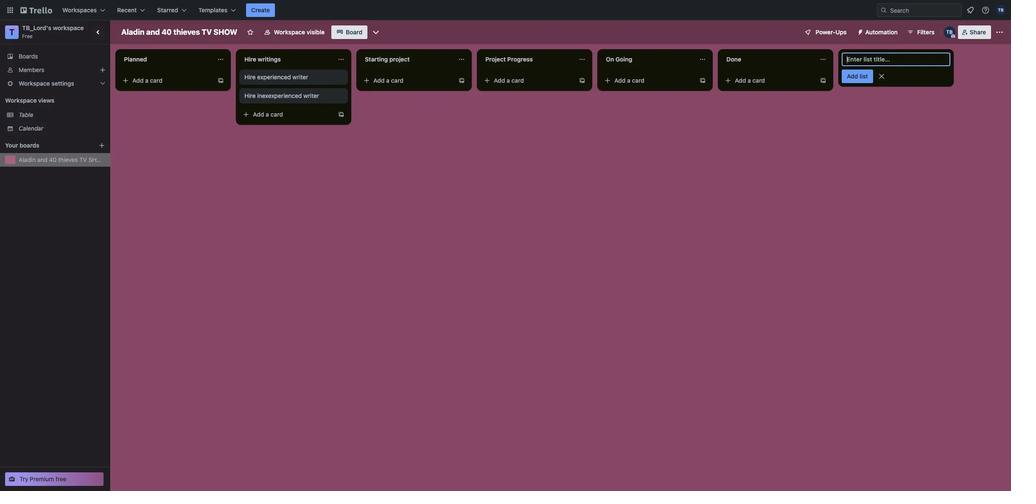 Task type: vqa. For each thing, say whether or not it's contained in the screenshot.
'VIEWS' at the top of the page
yes



Task type: describe. For each thing, give the bounding box(es) containing it.
project progress
[[485, 56, 533, 63]]

add a card button down 'planned' text field
[[119, 74, 214, 87]]

workspace visible button
[[259, 25, 330, 39]]

inexexperienced
[[257, 92, 302, 99]]

add a card for on
[[614, 77, 645, 84]]

aladin and 40 thieves tv show inside text field
[[121, 28, 237, 36]]

add a card button for going
[[601, 74, 696, 87]]

automation
[[865, 28, 898, 36]]

workspaces button
[[57, 3, 110, 17]]

Hire writings text field
[[239, 53, 333, 66]]

add for project progress
[[494, 77, 505, 84]]

open information menu image
[[981, 6, 990, 14]]

add down done
[[735, 77, 746, 84]]

starred button
[[152, 3, 192, 17]]

a for project
[[507, 77, 510, 84]]

free
[[22, 33, 33, 39]]

Project Progress text field
[[480, 53, 574, 66]]

starting
[[365, 56, 388, 63]]

views
[[38, 97, 54, 104]]

tb_lord's
[[22, 24, 51, 31]]

your
[[5, 142, 18, 149]]

card down done text box
[[753, 77, 765, 84]]

search image
[[880, 7, 887, 14]]

workspace settings button
[[0, 77, 110, 90]]

free
[[56, 476, 66, 483]]

a for starting
[[386, 77, 389, 84]]

power-ups button
[[799, 25, 852, 39]]

show inside aladin and 40 thieves tv show link
[[89, 156, 107, 163]]

hire inexexperienced writer link
[[244, 92, 343, 100]]

workspace navigation collapse icon image
[[92, 26, 104, 38]]

boards
[[19, 53, 38, 60]]

templates button
[[193, 3, 241, 17]]

done
[[726, 56, 741, 63]]

premium
[[30, 476, 54, 483]]

star or unstar board image
[[247, 29, 254, 36]]

thieves inside text field
[[173, 28, 200, 36]]

create button
[[246, 3, 275, 17]]

add board image
[[98, 142, 105, 149]]

filters
[[917, 28, 935, 36]]

add list button
[[842, 70, 873, 83]]

hire inexexperienced writer
[[244, 92, 319, 99]]

add a card button down done text box
[[721, 74, 816, 87]]

add a card button for project
[[360, 74, 455, 87]]

add a card down done
[[735, 77, 765, 84]]

your boards with 1 items element
[[5, 140, 86, 151]]

workspace
[[53, 24, 84, 31]]

t
[[9, 27, 15, 37]]

Starting project text field
[[360, 53, 453, 66]]

planned
[[124, 56, 147, 63]]

writings
[[258, 56, 281, 63]]

boards link
[[0, 50, 110, 63]]

templates
[[198, 6, 227, 14]]

customize views image
[[372, 28, 380, 36]]

starting project
[[365, 56, 410, 63]]

card for progress
[[512, 77, 524, 84]]

list
[[860, 73, 868, 80]]

your boards
[[5, 142, 39, 149]]

starred
[[157, 6, 178, 14]]

card for going
[[632, 77, 645, 84]]

create from template… image for on going
[[699, 77, 706, 84]]

calendar link
[[19, 124, 105, 133]]

0 horizontal spatial and
[[37, 156, 47, 163]]

a down done text box
[[748, 77, 751, 84]]

board
[[346, 28, 362, 36]]

members link
[[0, 63, 110, 77]]

try
[[20, 476, 28, 483]]

boards
[[20, 142, 39, 149]]

add for planned
[[132, 77, 144, 84]]

share
[[970, 28, 986, 36]]

card for project
[[391, 77, 404, 84]]

writer for hire inexexperienced writer
[[303, 92, 319, 99]]

sm image
[[853, 25, 865, 37]]



Task type: locate. For each thing, give the bounding box(es) containing it.
aladin inside aladin and 40 thieves tv show text field
[[121, 28, 144, 36]]

aladin
[[121, 28, 144, 36], [19, 156, 36, 163]]

a for on
[[627, 77, 630, 84]]

calendar
[[19, 125, 43, 132]]

1 vertical spatial workspace
[[19, 80, 50, 87]]

on going
[[606, 56, 632, 63]]

add a card button down starting project text box
[[360, 74, 455, 87]]

thieves
[[173, 28, 200, 36], [58, 156, 78, 163]]

1 horizontal spatial and
[[146, 28, 160, 36]]

1 horizontal spatial show
[[214, 28, 237, 36]]

workspace for workspace visible
[[274, 28, 305, 36]]

tyler black (tylerblack44) image
[[996, 5, 1006, 15]]

hire down hire writings
[[244, 73, 256, 81]]

1 vertical spatial and
[[37, 156, 47, 163]]

1 vertical spatial aladin
[[19, 156, 36, 163]]

a down the inexexperienced
[[266, 111, 269, 118]]

0 horizontal spatial thieves
[[58, 156, 78, 163]]

a down planned
[[145, 77, 148, 84]]

cancel list editing image
[[877, 72, 886, 81]]

0 vertical spatial 40
[[162, 28, 172, 36]]

0 vertical spatial tv
[[202, 28, 212, 36]]

thieves down starred dropdown button
[[173, 28, 200, 36]]

0 vertical spatial writer
[[292, 73, 308, 81]]

card down 'planned' text field
[[150, 77, 163, 84]]

2 hire from the top
[[244, 73, 256, 81]]

add a card for hire
[[253, 111, 283, 118]]

hire inside text field
[[244, 56, 256, 63]]

card
[[150, 77, 163, 84], [391, 77, 404, 84], [512, 77, 524, 84], [632, 77, 645, 84], [753, 77, 765, 84], [271, 111, 283, 118]]

tb_lord's workspace free
[[22, 24, 84, 39]]

tv down calendar link
[[79, 156, 87, 163]]

aladin and 40 thieves tv show down your boards with 1 items element
[[19, 156, 107, 163]]

40 down your boards with 1 items element
[[49, 156, 57, 163]]

aladin inside aladin and 40 thieves tv show link
[[19, 156, 36, 163]]

workspace for workspace views
[[5, 97, 37, 104]]

table
[[19, 111, 33, 118]]

0 vertical spatial workspace
[[274, 28, 305, 36]]

3 hire from the top
[[244, 92, 256, 99]]

2 horizontal spatial create from template… image
[[820, 77, 827, 84]]

0 vertical spatial thieves
[[173, 28, 200, 36]]

40 inside text field
[[162, 28, 172, 36]]

tv
[[202, 28, 212, 36], [79, 156, 87, 163]]

workspace inside the workspace visible button
[[274, 28, 305, 36]]

writer for hire experienced writer
[[292, 73, 308, 81]]

power-
[[816, 28, 836, 36]]

writer down hire experienced writer link
[[303, 92, 319, 99]]

create from template… image for planned
[[217, 77, 224, 84]]

power-ups
[[816, 28, 847, 36]]

add down the starting
[[373, 77, 385, 84]]

0 vertical spatial aladin and 40 thieves tv show
[[121, 28, 237, 36]]

create from template… image for starting project
[[458, 77, 465, 84]]

1 horizontal spatial tv
[[202, 28, 212, 36]]

share button
[[958, 25, 991, 39]]

add for on going
[[614, 77, 626, 84]]

show down "add board" icon at the top left of the page
[[89, 156, 107, 163]]

add a card down the inexexperienced
[[253, 111, 283, 118]]

1 create from template… image from the left
[[458, 77, 465, 84]]

workspaces
[[62, 6, 97, 14]]

tb_lord (tylerblack44) image
[[943, 26, 955, 38]]

0 vertical spatial show
[[214, 28, 237, 36]]

filters button
[[904, 25, 937, 39]]

1 horizontal spatial 40
[[162, 28, 172, 36]]

hire for hire writings
[[244, 56, 256, 63]]

add a card down starting project
[[373, 77, 404, 84]]

ups
[[836, 28, 847, 36]]

1 hire from the top
[[244, 56, 256, 63]]

add down the inexexperienced
[[253, 111, 264, 118]]

and down your boards with 1 items element
[[37, 156, 47, 163]]

board link
[[331, 25, 368, 39]]

add for hire writings
[[253, 111, 264, 118]]

workspace down members at top
[[19, 80, 50, 87]]

2 vertical spatial hire
[[244, 92, 256, 99]]

40 down the starred
[[162, 28, 172, 36]]

hire experienced writer
[[244, 73, 308, 81]]

add a card down project progress
[[494, 77, 524, 84]]

0 horizontal spatial 40
[[49, 156, 57, 163]]

and inside text field
[[146, 28, 160, 36]]

add a card
[[132, 77, 163, 84], [373, 77, 404, 84], [494, 77, 524, 84], [614, 77, 645, 84], [735, 77, 765, 84], [253, 111, 283, 118]]

project
[[485, 56, 506, 63]]

card down progress
[[512, 77, 524, 84]]

going
[[616, 56, 632, 63]]

On Going text field
[[601, 53, 694, 66]]

show inside aladin and 40 thieves tv show text field
[[214, 28, 237, 36]]

3 create from template… image from the left
[[699, 77, 706, 84]]

workspace left visible
[[274, 28, 305, 36]]

add a card down 'going' on the right
[[614, 77, 645, 84]]

1 vertical spatial writer
[[303, 92, 319, 99]]

try premium free
[[20, 476, 66, 483]]

hire for hire experienced writer
[[244, 73, 256, 81]]

add a card down planned
[[132, 77, 163, 84]]

primary element
[[0, 0, 1011, 20]]

writer
[[292, 73, 308, 81], [303, 92, 319, 99]]

workspace views
[[5, 97, 54, 104]]

1 horizontal spatial create from template… image
[[338, 111, 345, 118]]

card for writings
[[271, 111, 283, 118]]

0 vertical spatial and
[[146, 28, 160, 36]]

on
[[606, 56, 614, 63]]

Planned text field
[[119, 53, 212, 66]]

hire writings
[[244, 56, 281, 63]]

40
[[162, 28, 172, 36], [49, 156, 57, 163]]

hire for hire inexexperienced writer
[[244, 92, 256, 99]]

a down starting project
[[386, 77, 389, 84]]

add a card button down on going "text field"
[[601, 74, 696, 87]]

create from template… image
[[217, 77, 224, 84], [820, 77, 827, 84], [338, 111, 345, 118]]

Done text field
[[721, 53, 815, 66]]

add a card for starting
[[373, 77, 404, 84]]

1 vertical spatial aladin and 40 thieves tv show
[[19, 156, 107, 163]]

members
[[19, 66, 44, 73]]

show
[[214, 28, 237, 36], [89, 156, 107, 163]]

2 create from template… image from the left
[[579, 77, 586, 84]]

writer up hire inexexperienced writer link
[[292, 73, 308, 81]]

add a card for project
[[494, 77, 524, 84]]

settings
[[51, 80, 74, 87]]

1 vertical spatial hire
[[244, 73, 256, 81]]

0 notifications image
[[965, 5, 975, 15]]

recent button
[[112, 3, 150, 17]]

aladin and 40 thieves tv show
[[121, 28, 237, 36], [19, 156, 107, 163]]

1 vertical spatial thieves
[[58, 156, 78, 163]]

1 vertical spatial tv
[[79, 156, 87, 163]]

back to home image
[[20, 3, 52, 17]]

0 vertical spatial hire
[[244, 56, 256, 63]]

0 horizontal spatial create from template… image
[[217, 77, 224, 84]]

hire left the inexexperienced
[[244, 92, 256, 99]]

create from template… image
[[458, 77, 465, 84], [579, 77, 586, 84], [699, 77, 706, 84]]

show menu image
[[995, 28, 1004, 36]]

add down project
[[494, 77, 505, 84]]

add a card button
[[119, 74, 214, 87], [360, 74, 455, 87], [480, 74, 575, 87], [601, 74, 696, 87], [721, 74, 816, 87], [239, 108, 334, 121]]

2 horizontal spatial create from template… image
[[699, 77, 706, 84]]

aladin and 40 thieves tv show down starred dropdown button
[[121, 28, 237, 36]]

1 horizontal spatial aladin
[[121, 28, 144, 36]]

table link
[[19, 111, 105, 119]]

t link
[[5, 25, 19, 39]]

create from template… image for project progress
[[579, 77, 586, 84]]

hire
[[244, 56, 256, 63], [244, 73, 256, 81], [244, 92, 256, 99]]

0 horizontal spatial show
[[89, 156, 107, 163]]

0 horizontal spatial create from template… image
[[458, 77, 465, 84]]

1 horizontal spatial thieves
[[173, 28, 200, 36]]

0 horizontal spatial tv
[[79, 156, 87, 163]]

progress
[[507, 56, 533, 63]]

and
[[146, 28, 160, 36], [37, 156, 47, 163]]

visible
[[307, 28, 325, 36]]

workspace inside the workspace settings dropdown button
[[19, 80, 50, 87]]

a down project progress
[[507, 77, 510, 84]]

Board name text field
[[117, 25, 242, 39]]

create
[[251, 6, 270, 14]]

automation button
[[853, 25, 903, 39]]

1 horizontal spatial create from template… image
[[579, 77, 586, 84]]

card down the inexexperienced
[[271, 111, 283, 118]]

this member is an admin of this board. image
[[951, 34, 955, 38]]

add down on going
[[614, 77, 626, 84]]

add down planned
[[132, 77, 144, 84]]

add list
[[847, 73, 868, 80]]

add a card button for progress
[[480, 74, 575, 87]]

card down project
[[391, 77, 404, 84]]

workspace up table
[[5, 97, 37, 104]]

thieves down your boards with 1 items element
[[58, 156, 78, 163]]

aladin down boards
[[19, 156, 36, 163]]

Enter list title… text field
[[842, 53, 950, 66]]

1 vertical spatial show
[[89, 156, 107, 163]]

show down 'templates' popup button
[[214, 28, 237, 36]]

1 horizontal spatial aladin and 40 thieves tv show
[[121, 28, 237, 36]]

project
[[389, 56, 410, 63]]

add a card button for writings
[[239, 108, 334, 121]]

2 vertical spatial workspace
[[5, 97, 37, 104]]

try premium free button
[[5, 473, 104, 486]]

0 vertical spatial aladin
[[121, 28, 144, 36]]

add
[[847, 73, 858, 80], [132, 77, 144, 84], [373, 77, 385, 84], [494, 77, 505, 84], [614, 77, 626, 84], [735, 77, 746, 84], [253, 111, 264, 118]]

experienced
[[257, 73, 291, 81]]

0 horizontal spatial aladin and 40 thieves tv show
[[19, 156, 107, 163]]

hire experienced writer link
[[244, 73, 343, 81]]

aladin down recent dropdown button
[[121, 28, 144, 36]]

a
[[145, 77, 148, 84], [386, 77, 389, 84], [507, 77, 510, 84], [627, 77, 630, 84], [748, 77, 751, 84], [266, 111, 269, 118]]

workspace for workspace settings
[[19, 80, 50, 87]]

create from template… image for hire writings
[[338, 111, 345, 118]]

add a card button down hire inexexperienced writer on the left top
[[239, 108, 334, 121]]

0 horizontal spatial aladin
[[19, 156, 36, 163]]

a for hire
[[266, 111, 269, 118]]

add a card button down project progress text field at the top of the page
[[480, 74, 575, 87]]

aladin and 40 thieves tv show link
[[19, 156, 107, 164]]

workspace visible
[[274, 28, 325, 36]]

Search field
[[887, 4, 961, 17]]

and down the starred
[[146, 28, 160, 36]]

workspace settings
[[19, 80, 74, 87]]

tv inside text field
[[202, 28, 212, 36]]

add for starting project
[[373, 77, 385, 84]]

1 vertical spatial 40
[[49, 156, 57, 163]]

card down on going "text field"
[[632, 77, 645, 84]]

tb_lord's workspace link
[[22, 24, 84, 31]]

tv down templates
[[202, 28, 212, 36]]

workspace
[[274, 28, 305, 36], [19, 80, 50, 87], [5, 97, 37, 104]]

add left list at the top right of the page
[[847, 73, 858, 80]]

recent
[[117, 6, 137, 14]]

hire left writings
[[244, 56, 256, 63]]

a down 'going' on the right
[[627, 77, 630, 84]]



